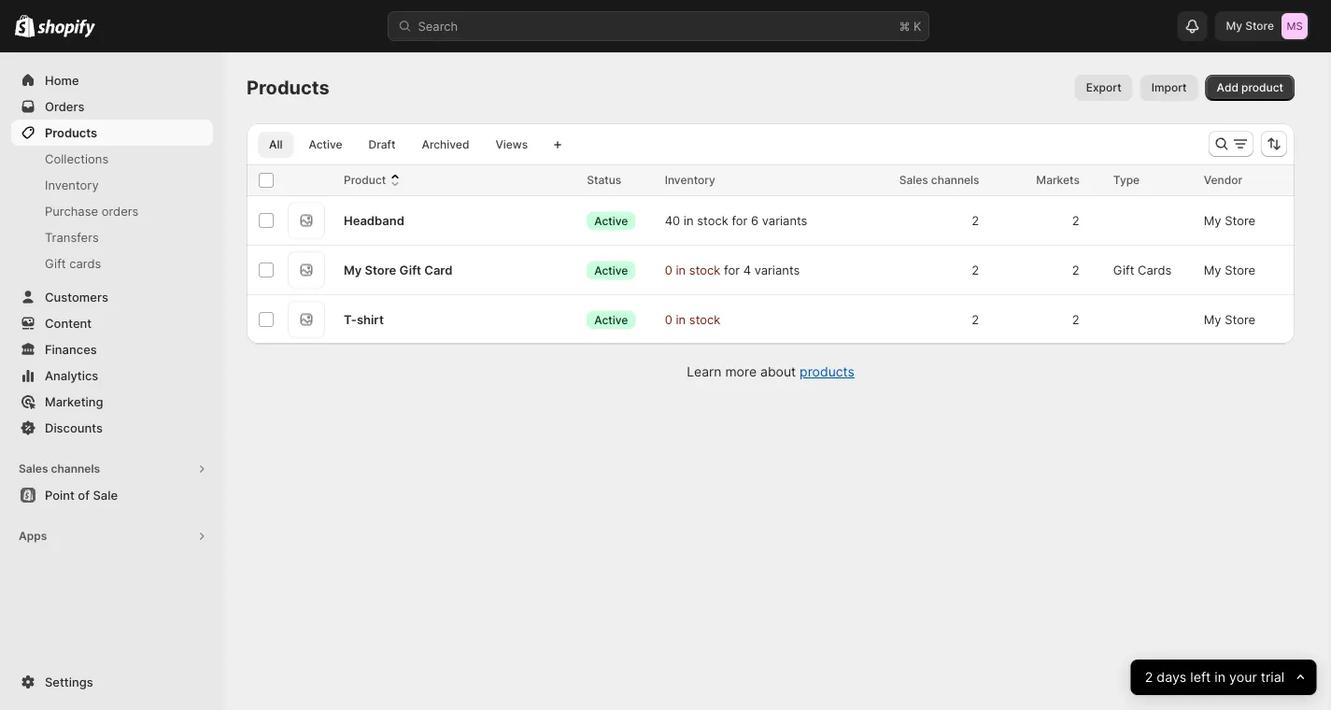 Task type: locate. For each thing, give the bounding box(es) containing it.
variants
[[762, 213, 808, 228], [755, 263, 800, 277]]

product
[[344, 173, 386, 187]]

0 horizontal spatial gift
[[45, 256, 66, 270]]

products
[[247, 76, 329, 99], [45, 125, 97, 140]]

0 horizontal spatial sales channels
[[19, 462, 100, 476]]

home link
[[11, 67, 213, 93]]

channels
[[931, 173, 980, 187], [51, 462, 100, 476]]

1 vertical spatial 0
[[665, 312, 673, 327]]

variants right "4"
[[755, 263, 800, 277]]

sales channels inside button
[[19, 462, 100, 476]]

0 horizontal spatial channels
[[51, 462, 100, 476]]

t-
[[344, 312, 357, 327]]

2 vertical spatial stock
[[689, 312, 721, 327]]

collections
[[45, 151, 109, 166]]

shirt
[[357, 312, 384, 327]]

0 vertical spatial variants
[[762, 213, 808, 228]]

your
[[1229, 669, 1257, 685]]

sales
[[899, 173, 928, 187], [19, 462, 48, 476]]

inventory up purchase
[[45, 178, 99, 192]]

0 down '40' at the top
[[665, 263, 673, 277]]

stock up learn
[[689, 312, 721, 327]]

0 down 0 in stock for 4 variants
[[665, 312, 673, 327]]

0 vertical spatial stock
[[697, 213, 728, 228]]

marketing
[[45, 394, 103, 409]]

variants right 6
[[762, 213, 808, 228]]

0 for 0 in stock for 4 variants
[[665, 263, 673, 277]]

markets
[[1036, 173, 1080, 187]]

finances link
[[11, 336, 213, 363]]

purchase
[[45, 204, 98, 218]]

1 horizontal spatial sales channels
[[899, 173, 980, 187]]

0 vertical spatial sales
[[899, 173, 928, 187]]

stock
[[697, 213, 728, 228], [689, 263, 721, 277], [689, 312, 721, 327]]

sale
[[93, 488, 118, 502]]

1 horizontal spatial sales
[[899, 173, 928, 187]]

1 horizontal spatial gift
[[399, 263, 421, 277]]

for for 4
[[724, 263, 740, 277]]

2 horizontal spatial gift
[[1114, 263, 1135, 277]]

t-shirt
[[344, 312, 384, 327]]

1 vertical spatial products
[[45, 125, 97, 140]]

channels inside button
[[51, 462, 100, 476]]

stock for 0 in stock
[[689, 263, 721, 277]]

0 horizontal spatial sales
[[19, 462, 48, 476]]

0
[[665, 263, 673, 277], [665, 312, 673, 327]]

purchase orders
[[45, 204, 139, 218]]

all
[[269, 138, 283, 151]]

for left "4"
[[724, 263, 740, 277]]

inventory
[[665, 173, 716, 187], [45, 178, 99, 192]]

search
[[418, 19, 458, 33]]

1 horizontal spatial channels
[[931, 173, 980, 187]]

0 vertical spatial sales channels
[[899, 173, 980, 187]]

store
[[1246, 19, 1274, 33], [1225, 213, 1256, 228], [365, 263, 396, 277], [1225, 263, 1256, 277], [1225, 312, 1256, 327]]

about
[[761, 364, 796, 380]]

customers link
[[11, 284, 213, 310]]

store for headband
[[1225, 213, 1256, 228]]

marketing link
[[11, 389, 213, 415]]

for
[[732, 213, 748, 228], [724, 263, 740, 277]]

learn more about products
[[687, 364, 855, 380]]

0 vertical spatial channels
[[931, 173, 980, 187]]

stock right '40' at the top
[[697, 213, 728, 228]]

point of sale
[[45, 488, 118, 502]]

in
[[684, 213, 694, 228], [676, 263, 686, 277], [676, 312, 686, 327], [1215, 669, 1226, 685]]

days
[[1157, 669, 1187, 685]]

product
[[1242, 81, 1284, 94]]

point of sale button
[[0, 482, 224, 508]]

in down 0 in stock for 4 variants
[[676, 312, 686, 327]]

home
[[45, 73, 79, 87]]

stock left "4"
[[689, 263, 721, 277]]

point
[[45, 488, 75, 502]]

0 in stock for 4 variants
[[665, 263, 800, 277]]

for left 6
[[732, 213, 748, 228]]

views link
[[484, 132, 539, 158]]

orders
[[102, 204, 139, 218]]

add product
[[1217, 81, 1284, 94]]

variants for 0 in stock for 4 variants
[[755, 263, 800, 277]]

1 vertical spatial sales
[[19, 462, 48, 476]]

in inside dropdown button
[[1215, 669, 1226, 685]]

inventory inside 'link'
[[45, 178, 99, 192]]

of
[[78, 488, 90, 502]]

0 horizontal spatial inventory
[[45, 178, 99, 192]]

my store
[[1226, 19, 1274, 33], [1204, 213, 1256, 228], [1204, 263, 1256, 277], [1204, 312, 1256, 327]]

in for 0 in stock
[[676, 312, 686, 327]]

in down '40' at the top
[[676, 263, 686, 277]]

2 inside dropdown button
[[1145, 669, 1153, 685]]

export button
[[1075, 75, 1133, 101]]

active
[[309, 138, 342, 151], [594, 214, 628, 227], [594, 263, 628, 277], [594, 313, 628, 326]]

gift inside gift cards "link"
[[45, 256, 66, 270]]

products up all
[[247, 76, 329, 99]]

tab list
[[254, 131, 543, 158]]

0 vertical spatial for
[[732, 213, 748, 228]]

products
[[800, 364, 855, 380]]

1 horizontal spatial products
[[247, 76, 329, 99]]

0 vertical spatial 0
[[665, 263, 673, 277]]

1 vertical spatial sales channels
[[19, 462, 100, 476]]

4
[[743, 263, 751, 277]]

in right left
[[1215, 669, 1226, 685]]

active for t-shirt
[[594, 313, 628, 326]]

2 days left in your trial
[[1145, 669, 1284, 685]]

1 vertical spatial channels
[[51, 462, 100, 476]]

my store for my store gift card
[[1204, 263, 1256, 277]]

⌘
[[899, 19, 910, 33]]

draft link
[[357, 132, 407, 158]]

1 vertical spatial stock
[[689, 263, 721, 277]]

active inside active link
[[309, 138, 342, 151]]

0 horizontal spatial products
[[45, 125, 97, 140]]

sales channels
[[899, 173, 980, 187], [19, 462, 100, 476]]

my
[[1226, 19, 1243, 33], [1204, 213, 1222, 228], [344, 263, 362, 277], [1204, 263, 1222, 277], [1204, 312, 1222, 327]]

settings
[[45, 675, 93, 689]]

1 horizontal spatial inventory
[[665, 173, 716, 187]]

in right '40' at the top
[[684, 213, 694, 228]]

1 vertical spatial for
[[724, 263, 740, 277]]

sales channels button
[[11, 456, 213, 482]]

2 0 from the top
[[665, 312, 673, 327]]

gift
[[45, 256, 66, 270], [399, 263, 421, 277], [1114, 263, 1135, 277]]

gift left 'cards'
[[1114, 263, 1135, 277]]

analytics link
[[11, 363, 213, 389]]

1 vertical spatial variants
[[755, 263, 800, 277]]

gift left card
[[399, 263, 421, 277]]

2
[[972, 213, 980, 228], [1072, 213, 1080, 228], [972, 263, 980, 277], [1072, 263, 1080, 277], [972, 312, 980, 327], [1072, 312, 1080, 327], [1145, 669, 1153, 685]]

gift left cards
[[45, 256, 66, 270]]

analytics
[[45, 368, 98, 383]]

1 0 from the top
[[665, 263, 673, 277]]

products up collections
[[45, 125, 97, 140]]

inventory up '40' at the top
[[665, 173, 716, 187]]



Task type: vqa. For each thing, say whether or not it's contained in the screenshot.
Visible
no



Task type: describe. For each thing, give the bounding box(es) containing it.
my for headband
[[1204, 213, 1222, 228]]

draft
[[369, 138, 396, 151]]

finances
[[45, 342, 97, 356]]

vendor button
[[1204, 171, 1261, 190]]

type
[[1114, 173, 1140, 187]]

add
[[1217, 81, 1239, 94]]

gift cards
[[45, 256, 101, 270]]

apps
[[19, 529, 47, 543]]

tab list containing all
[[254, 131, 543, 158]]

orders link
[[11, 93, 213, 120]]

0 in stock
[[665, 312, 721, 327]]

products link
[[11, 120, 213, 146]]

settings link
[[11, 669, 213, 695]]

k
[[914, 19, 922, 33]]

content link
[[11, 310, 213, 336]]

active for my store gift card
[[594, 263, 628, 277]]

all button
[[258, 132, 294, 158]]

for for 6
[[732, 213, 748, 228]]

discounts link
[[11, 415, 213, 441]]

in for 0 in stock for 4 variants
[[676, 263, 686, 277]]

gift cards link
[[11, 250, 213, 277]]

product button
[[344, 171, 405, 190]]

learn
[[687, 364, 722, 380]]

40
[[665, 213, 680, 228]]

discounts
[[45, 420, 103, 435]]

export
[[1086, 81, 1122, 94]]

inventory button
[[665, 171, 734, 190]]

headband link
[[344, 211, 404, 230]]

my store gift card
[[344, 263, 453, 277]]

products link
[[800, 364, 855, 380]]

⌘ k
[[899, 19, 922, 33]]

point of sale link
[[11, 482, 213, 508]]

customers
[[45, 290, 108, 304]]

t-shirt link
[[344, 310, 384, 329]]

stock for 40 in stock
[[697, 213, 728, 228]]

gift inside my store gift card link
[[399, 263, 421, 277]]

vendor
[[1204, 173, 1243, 187]]

active for headband
[[594, 214, 628, 227]]

shopify image
[[15, 15, 35, 37]]

gift for gift cards
[[1114, 263, 1135, 277]]

my store for t-shirt
[[1204, 312, 1256, 327]]

type button
[[1114, 171, 1159, 190]]

0 for 0 in stock
[[665, 312, 673, 327]]

orders
[[45, 99, 85, 114]]

gift for gift cards
[[45, 256, 66, 270]]

apps button
[[11, 523, 213, 549]]

my store image
[[1282, 13, 1308, 39]]

content
[[45, 316, 92, 330]]

cards
[[69, 256, 101, 270]]

40 in stock for 6 variants
[[665, 213, 808, 228]]

inventory link
[[11, 172, 213, 198]]

more
[[725, 364, 757, 380]]

transfers link
[[11, 224, 213, 250]]

my store for headband
[[1204, 213, 1256, 228]]

cards
[[1138, 263, 1172, 277]]

card
[[424, 263, 453, 277]]

active link
[[297, 132, 354, 158]]

transfers
[[45, 230, 99, 244]]

purchase orders link
[[11, 198, 213, 224]]

sales inside button
[[19, 462, 48, 476]]

variants for 40 in stock for 6 variants
[[762, 213, 808, 228]]

my inside my store gift card link
[[344, 263, 362, 277]]

inventory inside button
[[665, 173, 716, 187]]

archived link
[[411, 132, 481, 158]]

archived
[[422, 138, 469, 151]]

my for t-shirt
[[1204, 312, 1222, 327]]

status
[[587, 173, 622, 187]]

left
[[1190, 669, 1211, 685]]

products inside products link
[[45, 125, 97, 140]]

my store gift card link
[[344, 261, 453, 279]]

2 days left in your trial button
[[1131, 660, 1316, 695]]

in for 40 in stock for 6 variants
[[684, 213, 694, 228]]

store for my store gift card
[[1225, 263, 1256, 277]]

shopify image
[[38, 19, 96, 38]]

my for my store gift card
[[1204, 263, 1222, 277]]

store for t-shirt
[[1225, 312, 1256, 327]]

0 vertical spatial products
[[247, 76, 329, 99]]

gift cards
[[1114, 263, 1172, 277]]

trial
[[1261, 669, 1284, 685]]

6
[[751, 213, 759, 228]]

import
[[1152, 81, 1187, 94]]

import button
[[1140, 75, 1198, 101]]

collections link
[[11, 146, 213, 172]]

add product link
[[1206, 75, 1295, 101]]

views
[[496, 138, 528, 151]]

headband
[[344, 213, 404, 228]]



